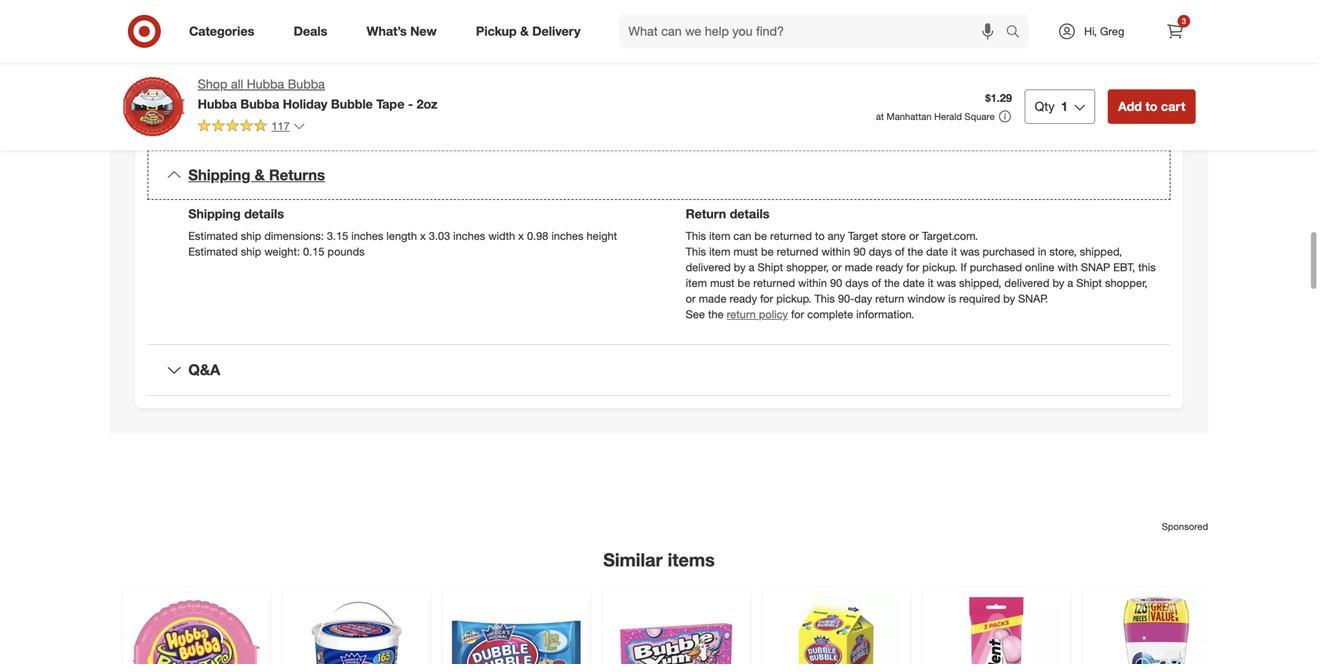 Task type: describe. For each thing, give the bounding box(es) containing it.
2 vertical spatial this
[[815, 292, 835, 306]]

1 vertical spatial are
[[188, 78, 204, 92]]

0 horizontal spatial by
[[734, 261, 746, 274]]

or up see
[[686, 292, 696, 306]]

item down suggested
[[216, 112, 237, 126]]

for right site
[[298, 15, 311, 29]]

0 vertical spatial mobile
[[1027, 15, 1060, 29]]

0 horizontal spatial sites
[[550, 47, 573, 60]]

$1.29
[[985, 91, 1012, 105]]

0 horizontal spatial was
[[937, 276, 956, 290]]

0 horizontal spatial not
[[225, 47, 241, 60]]

shipping for shipping & returns
[[188, 166, 251, 184]]

or right store
[[909, 229, 919, 243]]

0 horizontal spatial this
[[246, 15, 264, 29]]

does
[[471, 15, 496, 29]]

advice
[[934, 62, 966, 76]]

you right if
[[958, 47, 976, 60]]

you up displayed,
[[620, 47, 637, 60]]

0 vertical spatial date
[[926, 245, 948, 259]]

0 vertical spatial web
[[989, 15, 1011, 29]]

in
[[1038, 245, 1047, 259]]

for up policy
[[760, 292, 773, 306]]

on right content
[[231, 15, 243, 29]]

target.com.
[[922, 229, 978, 243]]

1 vertical spatial be
[[761, 245, 774, 259]]

licensed
[[756, 62, 797, 76]]

from
[[397, 31, 420, 45]]

ebt,
[[1113, 261, 1135, 274]]

the right see
[[708, 308, 724, 321]]

item up see
[[686, 276, 707, 290]]

shipping & returns
[[188, 166, 325, 184]]

any
[[828, 229, 845, 243]]

other
[[826, 15, 851, 29]]

we
[[449, 112, 463, 126]]

q&a
[[188, 361, 220, 379]]

about inside the content on this site is for reference purposes only.  target does not represent or warrant that the nutrition, ingredient, allergen and other product information on our web or mobile sites are accurate or complete, since this information comes from the product manufacturers.  on occasion, manufacturers may improve or change their product formulas and update their labels.  we recommend that you do not rely solely on the information presented on our web or mobile sites and that you review the product's label or contact the manufacturer directly if you have specific product concerns or questions.  if you have specific healthcare concerns or questions about the products displayed, please contact your licensed healthcare professional for advice or answers.  any additional pictures are suggested servings only.
[[506, 62, 535, 76]]

0 horizontal spatial a
[[749, 261, 755, 274]]

with
[[1058, 261, 1078, 274]]

0 horizontal spatial concerns
[[394, 62, 439, 76]]

0 vertical spatial delivered
[[686, 261, 731, 274]]

3
[[1182, 16, 1186, 26]]

above
[[276, 112, 306, 126]]

is inside the content on this site is for reference purposes only.  target does not represent or warrant that the nutrition, ingredient, allergen and other product information on our web or mobile sites are accurate or complete, since this information comes from the product manufacturers.  on occasion, manufacturers may improve or change their product formulas and update their labels.  we recommend that you do not rely solely on the information presented on our web or mobile sites and that you review the product's label or contact the manufacturer directly if you have specific product concerns or questions.  if you have specific healthcare concerns or questions about the products displayed, please contact your licensed healthcare professional for advice or answers.  any additional pictures are suggested servings only.
[[287, 15, 295, 29]]

0 vertical spatial days
[[869, 245, 892, 259]]

if
[[949, 47, 955, 60]]

length
[[387, 229, 417, 243]]

shop
[[198, 77, 228, 92]]

you left do
[[188, 47, 206, 60]]

1 vertical spatial shopper,
[[1105, 276, 1148, 290]]

1 vertical spatial that
[[1131, 31, 1150, 45]]

2 healthcare from the left
[[800, 62, 852, 76]]

What can we help you find? suggestions appear below search field
[[619, 14, 1010, 49]]

window
[[908, 292, 945, 306]]

products
[[557, 62, 601, 76]]

new
[[410, 24, 437, 39]]

0 vertical spatial only.
[[413, 15, 435, 29]]

delivery
[[532, 24, 581, 39]]

returns
[[269, 166, 325, 184]]

0 vertical spatial shipped,
[[1080, 245, 1122, 259]]

add to cart
[[1118, 99, 1186, 114]]

herald
[[934, 111, 962, 122]]

0 vertical spatial this
[[686, 229, 706, 243]]

shipping & returns button
[[148, 150, 1171, 200]]

trident bubblegum sugar free gum - 3ct/2.86oz image
[[932, 597, 1061, 665]]

1 horizontal spatial and
[[804, 15, 823, 29]]

1 vertical spatial have
[[272, 62, 295, 76]]

purposes
[[364, 15, 410, 29]]

2 their from the left
[[991, 31, 1012, 45]]

height
[[587, 229, 617, 243]]

can
[[734, 229, 752, 243]]

1 vertical spatial specific
[[298, 62, 336, 76]]

2 vertical spatial and
[[576, 47, 595, 60]]

1 vertical spatial accurate
[[339, 112, 382, 126]]

represent
[[518, 15, 565, 29]]

cart
[[1161, 99, 1186, 114]]

1 vertical spatial contact
[[692, 62, 729, 76]]

the left "products"
[[538, 62, 554, 76]]

the up information.
[[884, 276, 900, 290]]

any
[[1028, 62, 1047, 76]]

target for details
[[848, 229, 878, 243]]

0 vertical spatial made
[[845, 261, 873, 274]]

0 vertical spatial must
[[734, 245, 758, 259]]

& for pickup
[[520, 24, 529, 39]]

label
[[744, 47, 767, 60]]

0 horizontal spatial web
[[476, 47, 498, 60]]

qty
[[1035, 99, 1055, 114]]

1 vertical spatial 90
[[830, 276, 842, 290]]

0 vertical spatial concerns
[[1088, 47, 1134, 60]]

nutrition,
[[661, 15, 704, 29]]

1 vertical spatial complete,
[[398, 112, 446, 126]]

1 their from the left
[[819, 31, 841, 45]]

1 horizontal spatial by
[[1003, 292, 1015, 306]]

return policy link
[[727, 308, 788, 321]]

1 horizontal spatial sites
[[1063, 15, 1086, 29]]

1 horizontal spatial hubba
[[247, 77, 284, 92]]

0 vertical spatial be
[[755, 229, 767, 243]]

or up 'on'
[[568, 15, 578, 29]]

1 horizontal spatial our
[[970, 15, 986, 29]]

bubble yum original bubble gum - 2.82oz/10ct image
[[612, 597, 741, 665]]

return details this item can be returned to any target store or target.com. this item must be returned within 90 days of the date it was purchased in store, shipped, delivered by a shipt shopper, or made ready for pickup. if purchased online with snap ebt, this item must be returned within 90 days of the date it was shipped, delivered by a shipt shopper, or made ready for pickup. this 90-day return window is required by snap. see the return policy for complete information.
[[686, 207, 1156, 321]]

1
[[1061, 99, 1068, 114]]

on
[[559, 31, 574, 45]]

similar items
[[603, 549, 715, 571]]

0 horizontal spatial to
[[493, 112, 503, 126]]

1 vertical spatial purchased
[[970, 261, 1022, 274]]

1 vertical spatial ready
[[730, 292, 757, 306]]

2oz
[[417, 96, 438, 112]]

1 vertical spatial must
[[710, 276, 735, 290]]

categories link
[[176, 14, 274, 49]]

1 vertical spatial hubba
[[198, 96, 237, 112]]

on right the 'presented'
[[441, 47, 454, 60]]

similar items region
[[110, 459, 1230, 665]]

1 vertical spatial returned
[[777, 245, 819, 259]]

or left questions
[[442, 62, 452, 76]]

your
[[732, 62, 753, 76]]

at
[[876, 111, 884, 122]]

0 vertical spatial have
[[979, 47, 1002, 60]]

0 horizontal spatial shopper,
[[786, 261, 829, 274]]

0 vertical spatial within
[[822, 245, 851, 259]]

the up the please
[[675, 47, 691, 60]]

hi,
[[1084, 24, 1097, 38]]

manhattan
[[887, 111, 932, 122]]

on up 'update'
[[954, 15, 967, 29]]

we
[[1050, 31, 1065, 45]]

item down return
[[709, 245, 731, 259]]

product's
[[694, 47, 741, 60]]

online
[[1025, 261, 1055, 274]]

or up licensed
[[770, 47, 780, 60]]

comes
[[361, 31, 394, 45]]

update
[[953, 31, 988, 45]]

the down shop
[[197, 112, 213, 126]]

or up pictures
[[1137, 47, 1147, 60]]

search button
[[999, 14, 1037, 52]]

3.03
[[429, 229, 450, 243]]

1 vertical spatial this
[[686, 245, 706, 259]]

complete, inside the content on this site is for reference purposes only.  target does not represent or warrant that the nutrition, ingredient, allergen and other product information on our web or mobile sites are accurate or complete, since this information comes from the product manufacturers.  on occasion, manufacturers may improve or change their product formulas and update their labels.  we recommend that you do not rely solely on the information presented on our web or mobile sites and that you review the product's label or contact the manufacturer directly if you have specific product concerns or questions.  if you have specific healthcare concerns or questions about the products displayed, please contact your licensed healthcare professional for advice or answers.  any additional pictures are suggested servings only.
[[201, 31, 250, 45]]

review
[[640, 47, 672, 60]]

0 horizontal spatial return
[[727, 308, 756, 321]]

1 horizontal spatial of
[[895, 245, 905, 259]]

dubble bubble chewing gum - 16oz image
[[452, 597, 581, 665]]

for up window
[[906, 261, 919, 274]]

recommend
[[1069, 31, 1128, 45]]

or down tape
[[385, 112, 395, 126]]

allergen
[[762, 15, 801, 29]]

shop all hubba bubba hubba bubba holiday bubble tape - 2oz
[[198, 77, 438, 112]]

1 vertical spatial only.
[[306, 78, 328, 92]]

greg
[[1100, 24, 1125, 38]]

shipping for shipping details estimated ship dimensions: 3.15 inches length x 3.03 inches width x 0.98 inches height estimated ship weight: 0.15 pounds
[[188, 207, 241, 222]]

0 horizontal spatial it
[[928, 276, 934, 290]]

please
[[656, 62, 689, 76]]

2 vertical spatial information
[[330, 47, 385, 60]]

if the item details above aren't accurate or complete, we want to know about it.
[[188, 112, 575, 126]]

or down any
[[832, 261, 842, 274]]

0 horizontal spatial date
[[903, 276, 925, 290]]

1 vertical spatial and
[[931, 31, 950, 45]]

1 vertical spatial shipped,
[[959, 276, 1002, 290]]

1 horizontal spatial return
[[875, 292, 905, 306]]

1 horizontal spatial pickup.
[[923, 261, 958, 274]]

add to cart button
[[1108, 89, 1196, 124]]

1 vertical spatial by
[[1053, 276, 1065, 290]]

0 vertical spatial was
[[960, 245, 980, 259]]

required
[[959, 292, 1000, 306]]

sponsored
[[1162, 521, 1208, 533]]

0 horizontal spatial shipt
[[758, 261, 783, 274]]

0 vertical spatial information
[[896, 15, 951, 29]]

the up manufacturers in the top of the page
[[643, 15, 658, 29]]

content
[[188, 15, 228, 29]]

may
[[701, 31, 722, 45]]

0 vertical spatial not
[[499, 15, 515, 29]]

what's new link
[[353, 14, 456, 49]]

or up labels.
[[1014, 15, 1024, 29]]

reference
[[314, 15, 361, 29]]

0 horizontal spatial bubba
[[240, 96, 279, 112]]

bubble
[[331, 96, 373, 112]]

qty 1
[[1035, 99, 1068, 114]]

suggested
[[207, 78, 259, 92]]

site
[[267, 15, 284, 29]]

1 ship from the top
[[241, 229, 261, 243]]

3.15
[[327, 229, 348, 243]]

store
[[881, 229, 906, 243]]

1 vertical spatial information
[[302, 31, 358, 45]]

0 horizontal spatial made
[[699, 292, 727, 306]]

pickup & delivery link
[[463, 14, 600, 49]]

item left can
[[709, 229, 731, 243]]

0 vertical spatial 90
[[854, 245, 866, 259]]

snap
[[1081, 261, 1110, 274]]

square
[[965, 111, 995, 122]]

presented
[[388, 47, 438, 60]]

or down the allergen
[[767, 31, 777, 45]]

servings
[[262, 78, 303, 92]]

target for on
[[438, 15, 468, 29]]

1 vertical spatial our
[[457, 47, 473, 60]]

items
[[668, 549, 715, 571]]

1 horizontal spatial it
[[951, 245, 957, 259]]

1 vertical spatial days
[[845, 276, 869, 290]]

2 inches from the left
[[453, 229, 485, 243]]



Task type: vqa. For each thing, say whether or not it's contained in the screenshot.
2nd snap ebt eligible from left
no



Task type: locate. For each thing, give the bounding box(es) containing it.
1 estimated from the top
[[188, 229, 238, 243]]

must up return policy link
[[710, 276, 735, 290]]

date down the target.com.
[[926, 245, 948, 259]]

1 horizontal spatial &
[[520, 24, 529, 39]]

information down reference
[[302, 31, 358, 45]]

details inside shipping details estimated ship dimensions: 3.15 inches length x 3.03 inches width x 0.98 inches height estimated ship weight: 0.15 pounds
[[244, 207, 284, 222]]

1 vertical spatial within
[[798, 276, 827, 290]]

tape
[[376, 96, 405, 112]]

bubba up 117 link
[[240, 96, 279, 112]]

0 vertical spatial target
[[438, 15, 468, 29]]

our
[[970, 15, 986, 29], [457, 47, 473, 60]]

0 horizontal spatial our
[[457, 47, 473, 60]]

only. up from
[[413, 15, 435, 29]]

90-
[[838, 292, 855, 306]]

pickup & delivery
[[476, 24, 581, 39]]

1 x from the left
[[420, 229, 426, 243]]

0 vertical spatial ship
[[241, 229, 261, 243]]

1 horizontal spatial x
[[518, 229, 524, 243]]

& right the pickup
[[520, 24, 529, 39]]

within up 'complete'
[[798, 276, 827, 290]]

image of hubba bubba holiday bubble tape - 2oz image
[[122, 75, 185, 138]]

estimated left weight:
[[188, 245, 238, 259]]

you down "rely"
[[251, 62, 269, 76]]

shipping inside dropdown button
[[188, 166, 251, 184]]

2 x from the left
[[518, 229, 524, 243]]

1 vertical spatial a
[[1068, 276, 1073, 290]]

0 horizontal spatial delivered
[[686, 261, 731, 274]]

1 vertical spatial date
[[903, 276, 925, 290]]

1 vertical spatial about
[[535, 112, 563, 126]]

similar
[[603, 549, 663, 571]]

it down the target.com.
[[951, 245, 957, 259]]

the down the target.com.
[[908, 245, 923, 259]]

shopper,
[[786, 261, 829, 274], [1105, 276, 1148, 290]]

specific up 'shop all hubba bubba hubba bubba holiday bubble tape - 2oz'
[[298, 62, 336, 76]]

information
[[896, 15, 951, 29], [302, 31, 358, 45], [330, 47, 385, 60]]

shipping inside shipping details estimated ship dimensions: 3.15 inches length x 3.03 inches width x 0.98 inches height estimated ship weight: 0.15 pounds
[[188, 207, 241, 222]]

0 horizontal spatial ready
[[730, 292, 757, 306]]

if down the target.com.
[[961, 261, 967, 274]]

shopper, down any
[[786, 261, 829, 274]]

1 vertical spatial if
[[188, 112, 194, 126]]

this inside return details this item can be returned to any target store or target.com. this item must be returned within 90 days of the date it was purchased in store, shipped, delivered by a shipt shopper, or made ready for pickup. if purchased online with snap ebt, this item must be returned within 90 days of the date it was shipped, delivered by a shipt shopper, or made ready for pickup. this 90-day return window is required by snap. see the return policy for complete information.
[[1138, 261, 1156, 274]]

answers.
[[982, 62, 1025, 76]]

x
[[420, 229, 426, 243], [518, 229, 524, 243]]

what's new
[[367, 24, 437, 39]]

complete, up do
[[201, 31, 250, 45]]

1 inches from the left
[[351, 229, 383, 243]]

0 vertical spatial our
[[970, 15, 986, 29]]

information.
[[856, 308, 914, 321]]

-
[[408, 96, 413, 112]]

categories
[[189, 24, 254, 39]]

that down occasion,
[[598, 47, 617, 60]]

0 horizontal spatial their
[[819, 31, 841, 45]]

0 horizontal spatial have
[[272, 62, 295, 76]]

2 shipping from the top
[[188, 207, 241, 222]]

1 vertical spatial target
[[848, 229, 878, 243]]

this right ebt,
[[1138, 261, 1156, 274]]

add
[[1118, 99, 1142, 114]]

1 horizontal spatial shipt
[[1077, 276, 1102, 290]]

store,
[[1050, 245, 1077, 259]]

dubble bubble machine size refills gumballs - 12oz image
[[772, 597, 901, 665]]

be up policy
[[761, 245, 774, 259]]

was
[[960, 245, 980, 259], [937, 276, 956, 290]]

to left any
[[815, 229, 825, 243]]

made up see
[[699, 292, 727, 306]]

pickup. up policy
[[776, 292, 812, 306]]

90 up 90-
[[830, 276, 842, 290]]

1 vertical spatial delivered
[[1005, 276, 1050, 290]]

pounds
[[328, 245, 365, 259]]

within
[[822, 245, 851, 259], [798, 276, 827, 290]]

0 horizontal spatial &
[[255, 166, 265, 184]]

shipped, up snap
[[1080, 245, 1122, 259]]

0 horizontal spatial accurate
[[339, 112, 382, 126]]

ready
[[876, 261, 903, 274], [730, 292, 757, 306]]

estimated down shipping & returns
[[188, 229, 238, 243]]

about down manufacturers.
[[506, 62, 535, 76]]

&
[[520, 24, 529, 39], [255, 166, 265, 184]]

directly
[[910, 47, 946, 60]]

1 vertical spatial not
[[225, 47, 241, 60]]

information up formulas
[[896, 15, 951, 29]]

solely
[[264, 47, 293, 60]]

accurate up recommend
[[1108, 15, 1150, 29]]

contact down product's
[[692, 62, 729, 76]]

delivered
[[686, 261, 731, 274], [1005, 276, 1050, 290]]

only. up holiday
[[306, 78, 328, 92]]

ship left dimensions:
[[241, 229, 261, 243]]

1 horizontal spatial to
[[815, 229, 825, 243]]

shipped,
[[1080, 245, 1122, 259], [959, 276, 1002, 290]]

healthcare down what can we help you find? suggestions appear below search field
[[800, 62, 852, 76]]

0 horizontal spatial shipped,
[[959, 276, 1002, 290]]

healthcare down comes
[[339, 62, 391, 76]]

the down other
[[823, 47, 839, 60]]

2 vertical spatial be
[[738, 276, 750, 290]]

ship left weight:
[[241, 245, 261, 259]]

day
[[855, 292, 872, 306]]

1 shipping from the top
[[188, 166, 251, 184]]

for right policy
[[791, 308, 804, 321]]

manufacturer
[[842, 47, 907, 60]]

0 vertical spatial that
[[621, 15, 639, 29]]

made up day
[[845, 261, 873, 274]]

1 horizontal spatial if
[[242, 62, 248, 76]]

shipping down shipping & returns
[[188, 207, 241, 222]]

change
[[780, 31, 816, 45]]

0 vertical spatial ready
[[876, 261, 903, 274]]

their down other
[[819, 31, 841, 45]]

are up recommend
[[1089, 15, 1105, 29]]

their
[[819, 31, 841, 45], [991, 31, 1012, 45]]

1 vertical spatial sites
[[550, 47, 573, 60]]

mobile up labels.
[[1027, 15, 1060, 29]]

3 inches from the left
[[551, 229, 584, 243]]

hubba
[[247, 77, 284, 92], [198, 96, 237, 112]]

1 horizontal spatial that
[[621, 15, 639, 29]]

that right warrant
[[621, 15, 639, 29]]

must
[[734, 245, 758, 259], [710, 276, 735, 290]]

1 vertical spatial bubba
[[240, 96, 279, 112]]

hubba down shop
[[198, 96, 237, 112]]

width
[[488, 229, 515, 243]]

want
[[466, 112, 490, 126]]

2 vertical spatial returned
[[753, 276, 795, 290]]

2 ship from the top
[[241, 245, 261, 259]]

target inside the content on this site is for reference purposes only.  target does not represent or warrant that the nutrition, ingredient, allergen and other product information on our web or mobile sites are accurate or complete, since this information comes from the product manufacturers.  on occasion, manufacturers may improve or change their product formulas and update their labels.  we recommend that you do not rely solely on the information presented on our web or mobile sites and that you review the product's label or contact the manufacturer directly if you have specific product concerns or questions.  if you have specific healthcare concerns or questions about the products displayed, please contact your licensed healthcare professional for advice or answers.  any additional pictures are suggested servings only.
[[438, 15, 468, 29]]

0 vertical spatial bubba
[[288, 77, 325, 92]]

shipped, up required in the top right of the page
[[959, 276, 1002, 290]]

target right any
[[848, 229, 878, 243]]

not right do
[[225, 47, 241, 60]]

shipping down 117 link
[[188, 166, 251, 184]]

1 horizontal spatial a
[[1068, 276, 1073, 290]]

additional
[[1050, 62, 1098, 76]]

0 vertical spatial shopper,
[[786, 261, 829, 274]]

contact down change
[[783, 47, 820, 60]]

0 horizontal spatial mobile
[[514, 47, 547, 60]]

that
[[621, 15, 639, 29], [1131, 31, 1150, 45], [598, 47, 617, 60]]

1 vertical spatial concerns
[[394, 62, 439, 76]]

to
[[1146, 99, 1158, 114], [493, 112, 503, 126], [815, 229, 825, 243]]

this up solely
[[282, 31, 299, 45]]

1 horizontal spatial specific
[[1005, 47, 1043, 60]]

their left labels.
[[991, 31, 1012, 45]]

1 horizontal spatial delivered
[[1005, 276, 1050, 290]]

concerns up pictures
[[1088, 47, 1134, 60]]

0 vertical spatial it
[[951, 245, 957, 259]]

0 horizontal spatial pickup.
[[776, 292, 812, 306]]

content on this site is for reference purposes only.  target does not represent or warrant that the nutrition, ingredient, allergen and other product information on our web or mobile sites are accurate or complete, since this information comes from the product manufacturers.  on occasion, manufacturers may improve or change their product formulas and update their labels.  we recommend that you do not rely solely on the information presented on our web or mobile sites and that you review the product's label or contact the manufacturer directly if you have specific product concerns or questions.  if you have specific healthcare concerns or questions about the products displayed, please contact your licensed healthcare professional for advice or answers.  any additional pictures are suggested servings only.
[[188, 15, 1150, 92]]

if right the image of hubba bubba holiday bubble tape - 2oz at the left of page
[[188, 112, 194, 126]]

return up information.
[[875, 292, 905, 306]]

it up window
[[928, 276, 934, 290]]

0 horizontal spatial hubba
[[198, 96, 237, 112]]

complete,
[[201, 31, 250, 45], [398, 112, 446, 126]]

questions
[[455, 62, 503, 76]]

formulas
[[886, 31, 928, 45]]

pictures
[[1101, 62, 1140, 76]]

this up since
[[246, 15, 264, 29]]

1 horizontal spatial inches
[[453, 229, 485, 243]]

2 vertical spatial that
[[598, 47, 617, 60]]

specific down labels.
[[1005, 47, 1043, 60]]

1 horizontal spatial ready
[[876, 261, 903, 274]]

have up the answers.
[[979, 47, 1002, 60]]

to inside button
[[1146, 99, 1158, 114]]

displayed,
[[604, 62, 653, 76]]

shipping
[[188, 166, 251, 184], [188, 207, 241, 222]]

target inside return details this item can be returned to any target store or target.com. this item must be returned within 90 days of the date it was purchased in store, shipped, delivered by a shipt shopper, or made ready for pickup. if purchased online with snap ebt, this item must be returned within 90 days of the date it was shipped, delivered by a shipt shopper, or made ready for pickup. this 90-day return window is required by snap. see the return policy for complete information.
[[848, 229, 878, 243]]

details left 'above'
[[241, 112, 273, 126]]

by
[[734, 261, 746, 274], [1053, 276, 1065, 290], [1003, 292, 1015, 306]]

must down can
[[734, 245, 758, 259]]

shopper, down ebt,
[[1105, 276, 1148, 290]]

2 vertical spatial by
[[1003, 292, 1015, 306]]

0 vertical spatial returned
[[770, 229, 812, 243]]

aren't
[[309, 112, 336, 126]]

to right "add"
[[1146, 99, 1158, 114]]

0 horizontal spatial 90
[[830, 276, 842, 290]]

inches right 0.98
[[551, 229, 584, 243]]

this
[[246, 15, 264, 29], [282, 31, 299, 45], [1138, 261, 1156, 274]]

details for shipping
[[244, 207, 284, 222]]

the right from
[[423, 31, 438, 45]]

ingredient,
[[707, 15, 759, 29]]

0 horizontal spatial target
[[438, 15, 468, 29]]

and up "products"
[[576, 47, 595, 60]]

is
[[287, 15, 295, 29], [948, 292, 956, 306]]

2 vertical spatial if
[[961, 261, 967, 274]]

& for shipping
[[255, 166, 265, 184]]

the down deals
[[311, 47, 327, 60]]

deals link
[[280, 14, 347, 49]]

2 horizontal spatial if
[[961, 261, 967, 274]]

0.98
[[527, 229, 548, 243]]

details up dimensions:
[[244, 207, 284, 222]]

0 vertical spatial shipt
[[758, 261, 783, 274]]

complete, down the 2oz
[[398, 112, 446, 126]]

have up servings
[[272, 62, 295, 76]]

and up if
[[931, 31, 950, 45]]

have
[[979, 47, 1002, 60], [272, 62, 295, 76]]

0 vertical spatial and
[[804, 15, 823, 29]]

snap.
[[1018, 292, 1048, 306]]

if inside return details this item can be returned to any target store or target.com. this item must be returned within 90 days of the date it was purchased in store, shipped, delivered by a shipt shopper, or made ready for pickup. if purchased online with snap ebt, this item must be returned within 90 days of the date it was shipped, delivered by a shipt shopper, or made ready for pickup. this 90-day return window is required by snap. see the return policy for complete information.
[[961, 261, 967, 274]]

information down comes
[[330, 47, 385, 60]]

0 vertical spatial return
[[875, 292, 905, 306]]

if up all at the left top of page
[[242, 62, 248, 76]]

holiday
[[283, 96, 327, 112]]

weight:
[[264, 245, 300, 259]]

0 vertical spatial complete,
[[201, 31, 250, 45]]

& inside dropdown button
[[255, 166, 265, 184]]

for down directly
[[918, 62, 931, 76]]

1 vertical spatial of
[[872, 276, 881, 290]]

1 horizontal spatial not
[[499, 15, 515, 29]]

sites up the we
[[1063, 15, 1086, 29]]

this
[[686, 229, 706, 243], [686, 245, 706, 259], [815, 292, 835, 306]]

1 vertical spatial shipt
[[1077, 276, 1102, 290]]

1 horizontal spatial mobile
[[1027, 15, 1060, 29]]

shipping details estimated ship dimensions: 3.15 inches length x 3.03 inches width x 0.98 inches height estimated ship weight: 0.15 pounds
[[188, 207, 617, 259]]

accurate inside the content on this site is for reference purposes only.  target does not represent or warrant that the nutrition, ingredient, allergen and other product information on our web or mobile sites are accurate or complete, since this information comes from the product manufacturers.  on occasion, manufacturers may improve or change their product formulas and update their labels.  we recommend that you do not rely solely on the information presented on our web or mobile sites and that you review the product's label or contact the manufacturer directly if you have specific product concerns or questions.  if you have specific healthcare concerns or questions about the products displayed, please contact your licensed healthcare professional for advice or answers.  any additional pictures are suggested servings only.
[[1108, 15, 1150, 29]]

that right greg
[[1131, 31, 1150, 45]]

accurate down bubble
[[339, 112, 382, 126]]

product
[[854, 15, 893, 29], [441, 31, 480, 45], [844, 31, 883, 45], [1046, 47, 1085, 60]]

about
[[506, 62, 535, 76], [535, 112, 563, 126]]

days up day
[[845, 276, 869, 290]]

1 vertical spatial mobile
[[514, 47, 547, 60]]

estimated
[[188, 229, 238, 243], [188, 245, 238, 259]]

or down content
[[188, 31, 198, 45]]

rely
[[244, 47, 261, 60]]

pickup. down the target.com.
[[923, 261, 958, 274]]

hubba right all at the left top of page
[[247, 77, 284, 92]]

details up can
[[730, 207, 770, 222]]

hubba bubba tape original - 2oz/6ft image
[[132, 597, 261, 665]]

x left 3.03
[[420, 229, 426, 243]]

0 vertical spatial specific
[[1005, 47, 1043, 60]]

or down manufacturers.
[[501, 47, 511, 60]]

0 horizontal spatial complete,
[[201, 31, 250, 45]]

0 vertical spatial purchased
[[983, 245, 1035, 259]]

2 horizontal spatial by
[[1053, 276, 1065, 290]]

2 estimated from the top
[[188, 245, 238, 259]]

0 horizontal spatial is
[[287, 15, 295, 29]]

0.15
[[303, 245, 324, 259]]

1 vertical spatial this
[[282, 31, 299, 45]]

on right solely
[[296, 47, 308, 60]]

complete
[[807, 308, 853, 321]]

if inside the content on this site is for reference purposes only.  target does not represent or warrant that the nutrition, ingredient, allergen and other product information on our web or mobile sites are accurate or complete, since this information comes from the product manufacturers.  on occasion, manufacturers may improve or change their product formulas and update their labels.  we recommend that you do not rely solely on the information presented on our web or mobile sites and that you review the product's label or contact the manufacturer directly if you have specific product concerns or questions.  if you have specific healthcare concerns or questions about the products displayed, please contact your licensed healthcare professional for advice or answers.  any additional pictures are suggested servings only.
[[242, 62, 248, 76]]

professional
[[855, 62, 914, 76]]

manufacturers
[[627, 31, 698, 45]]

3 link
[[1158, 14, 1193, 49]]

1 horizontal spatial have
[[979, 47, 1002, 60]]

what's
[[367, 24, 407, 39]]

2 horizontal spatial this
[[1138, 261, 1156, 274]]

is inside return details this item can be returned to any target store or target.com. this item must be returned within 90 days of the date it was purchased in store, shipped, delivered by a shipt shopper, or made ready for pickup. if purchased online with snap ebt, this item must be returned within 90 days of the date it was shipped, delivered by a shipt shopper, or made ready for pickup. this 90-day return window is required by snap. see the return policy for complete information.
[[948, 292, 956, 306]]

1 horizontal spatial are
[[1089, 15, 1105, 29]]

web up questions
[[476, 47, 498, 60]]

q&a button
[[148, 345, 1171, 395]]

or right advice
[[969, 62, 979, 76]]

0 vertical spatial shipping
[[188, 166, 251, 184]]

details inside return details this item can be returned to any target store or target.com. this item must be returned within 90 days of the date it was purchased in store, shipped, delivered by a shipt shopper, or made ready for pickup. if purchased online with snap ebt, this item must be returned within 90 days of the date it was shipped, delivered by a shipt shopper, or made ready for pickup. this 90-day return window is required by snap. see the return policy for complete information.
[[730, 207, 770, 222]]

are down questions. on the left of the page
[[188, 78, 204, 92]]

x left 0.98
[[518, 229, 524, 243]]

1 horizontal spatial contact
[[783, 47, 820, 60]]

dubble bubble chewing gum tub - 165ct/26.9oz image
[[292, 597, 421, 665]]

0 vertical spatial pickup.
[[923, 261, 958, 274]]

or
[[568, 15, 578, 29], [1014, 15, 1024, 29], [188, 31, 198, 45], [767, 31, 777, 45], [501, 47, 511, 60], [770, 47, 780, 60], [1137, 47, 1147, 60], [442, 62, 452, 76], [969, 62, 979, 76], [385, 112, 395, 126], [909, 229, 919, 243], [832, 261, 842, 274], [686, 292, 696, 306]]

to inside return details this item can be returned to any target store or target.com. this item must be returned within 90 days of the date it was purchased in store, shipped, delivered by a shipt shopper, or made ready for pickup. if purchased online with snap ebt, this item must be returned within 90 days of the date it was shipped, delivered by a shipt shopper, or made ready for pickup. this 90-day return window is required by snap. see the return policy for complete information.
[[815, 229, 825, 243]]

1 vertical spatial pickup.
[[776, 292, 812, 306]]

1 healthcare from the left
[[339, 62, 391, 76]]

1 vertical spatial web
[[476, 47, 498, 60]]

details for return
[[730, 207, 770, 222]]

ready down store
[[876, 261, 903, 274]]

0 vertical spatial by
[[734, 261, 746, 274]]

0 vertical spatial &
[[520, 24, 529, 39]]

bubba up holiday
[[288, 77, 325, 92]]

orbit bubblemint sugar free gum - 120ct image
[[1092, 597, 1221, 665]]

improve
[[725, 31, 764, 45]]

1 horizontal spatial bubba
[[288, 77, 325, 92]]

questions.
[[188, 62, 239, 76]]

inches right 3.03
[[453, 229, 485, 243]]

mobile
[[1027, 15, 1060, 29], [514, 47, 547, 60]]

90
[[854, 245, 866, 259], [830, 276, 842, 290]]

within down any
[[822, 245, 851, 259]]



